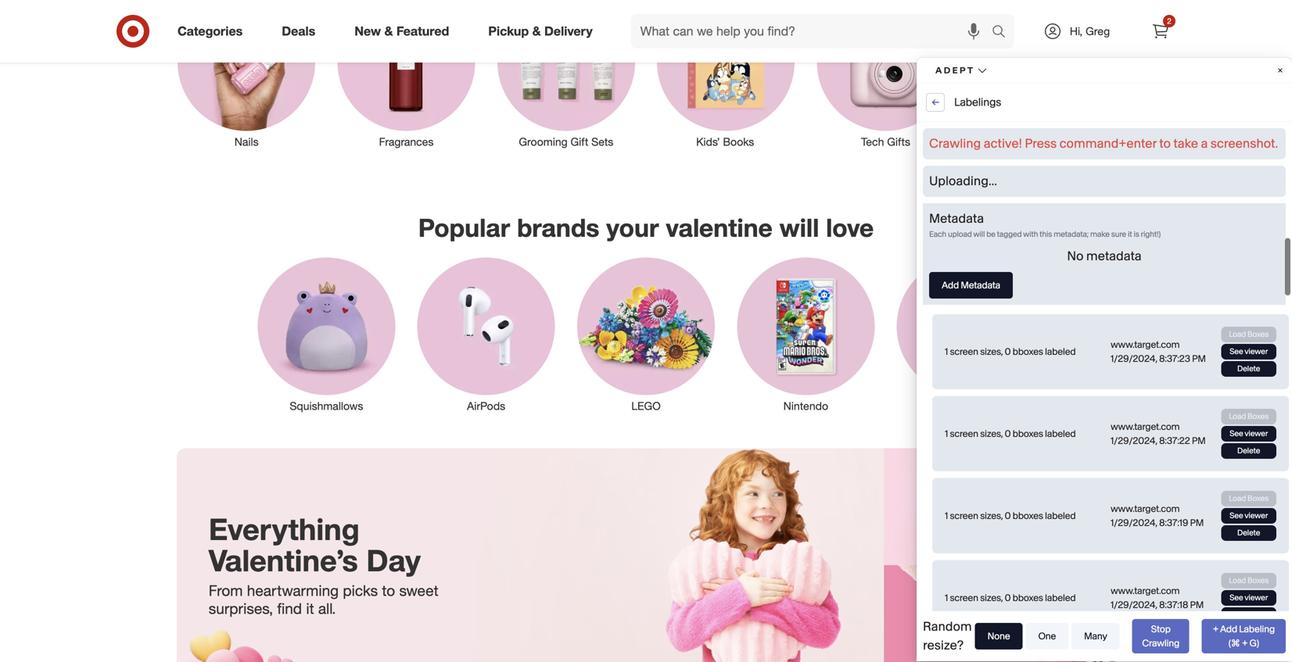 Task type: describe. For each thing, give the bounding box(es) containing it.
categories
[[178, 24, 243, 39]]

search button
[[985, 14, 1022, 52]]

fragrances
[[379, 135, 434, 148]]

2 link
[[1143, 14, 1178, 48]]

2
[[1167, 16, 1171, 26]]

new
[[354, 24, 381, 39]]

apple watch link
[[886, 255, 1046, 430]]

hi,
[[1070, 24, 1083, 38]]

lego link
[[566, 255, 726, 414]]

grooming gift sets
[[519, 135, 613, 148]]

sets
[[591, 135, 613, 148]]

kids'
[[696, 135, 720, 148]]

deals
[[282, 24, 315, 39]]

cards
[[1041, 135, 1071, 148]]

will
[[780, 212, 819, 243]]

airpods
[[467, 399, 505, 413]]

nintendo
[[783, 399, 828, 413]]

from
[[209, 582, 243, 600]]

find
[[277, 600, 302, 618]]

delivery
[[544, 24, 593, 39]]

nintendo link
[[726, 255, 886, 414]]

tech
[[861, 135, 884, 148]]

featured
[[396, 24, 449, 39]]

lego
[[631, 399, 661, 413]]

tech gifts
[[861, 135, 910, 148]]

deals link
[[268, 14, 335, 48]]

greg
[[1086, 24, 1110, 38]]

pickup & delivery link
[[475, 14, 612, 48]]

kids' books link
[[646, 0, 806, 150]]

apple watch
[[934, 399, 997, 413]]

pickup & delivery
[[488, 24, 593, 39]]

gift cards
[[1021, 135, 1071, 148]]

everything valentine's day from heartwarming picks to sweet surprises, find it all.
[[209, 511, 438, 618]]

gift cards link
[[966, 0, 1125, 165]]

gifts
[[887, 135, 910, 148]]

to
[[382, 582, 395, 600]]

nails
[[234, 135, 259, 148]]

search
[[985, 25, 1022, 40]]

gift inside the grooming gift sets "link"
[[571, 135, 588, 148]]

popular brands your valentine will love
[[418, 212, 874, 243]]

valentine
[[666, 212, 773, 243]]



Task type: vqa. For each thing, say whether or not it's contained in the screenshot.
Matching holiday pajamas from
no



Task type: locate. For each thing, give the bounding box(es) containing it.
popular
[[418, 212, 510, 243]]

& inside 'new & featured' link
[[384, 24, 393, 39]]

What can we help you find? suggestions appear below search field
[[631, 14, 996, 48]]

fragrances link
[[326, 0, 486, 150]]

your
[[606, 212, 659, 243]]

day
[[366, 542, 421, 579]]

1 horizontal spatial &
[[532, 24, 541, 39]]

it
[[306, 600, 314, 618]]

categories link
[[164, 14, 262, 48]]

watch
[[966, 399, 997, 413]]

squishmallows link
[[247, 255, 406, 414]]

gift left the cards
[[1021, 135, 1038, 148]]

& right new
[[384, 24, 393, 39]]

apple
[[934, 399, 963, 413]]

sweet
[[399, 582, 438, 600]]

hi, greg
[[1070, 24, 1110, 38]]

new & featured
[[354, 24, 449, 39]]

2 gift from the left
[[1021, 135, 1038, 148]]

gift inside gift cards link
[[1021, 135, 1038, 148]]

1 horizontal spatial gift
[[1021, 135, 1038, 148]]

valentine's
[[209, 542, 358, 579]]

brands
[[517, 212, 599, 243]]

new & featured link
[[341, 14, 469, 48]]

& right pickup at the left of the page
[[532, 24, 541, 39]]

1 & from the left
[[384, 24, 393, 39]]

2 & from the left
[[532, 24, 541, 39]]

heartwarming
[[247, 582, 339, 600]]

& for pickup
[[532, 24, 541, 39]]

pickup
[[488, 24, 529, 39]]

0 horizontal spatial &
[[384, 24, 393, 39]]

tech gifts link
[[806, 0, 966, 150]]

0 horizontal spatial gift
[[571, 135, 588, 148]]

grooming gift sets link
[[486, 0, 646, 150]]

surprises,
[[209, 600, 273, 618]]

grooming
[[519, 135, 568, 148]]

&
[[384, 24, 393, 39], [532, 24, 541, 39]]

squishmallows
[[290, 399, 363, 413]]

everything
[[209, 511, 360, 547]]

love
[[826, 212, 874, 243]]

kids' books
[[696, 135, 756, 148]]

nails link
[[167, 0, 326, 150]]

books
[[723, 135, 754, 148]]

1 gift from the left
[[571, 135, 588, 148]]

picks
[[343, 582, 378, 600]]

gift
[[571, 135, 588, 148], [1021, 135, 1038, 148]]

& for new
[[384, 24, 393, 39]]

gift left sets
[[571, 135, 588, 148]]

airpods link
[[406, 255, 566, 414]]

& inside pickup & delivery link
[[532, 24, 541, 39]]

all.
[[318, 600, 336, 618]]



